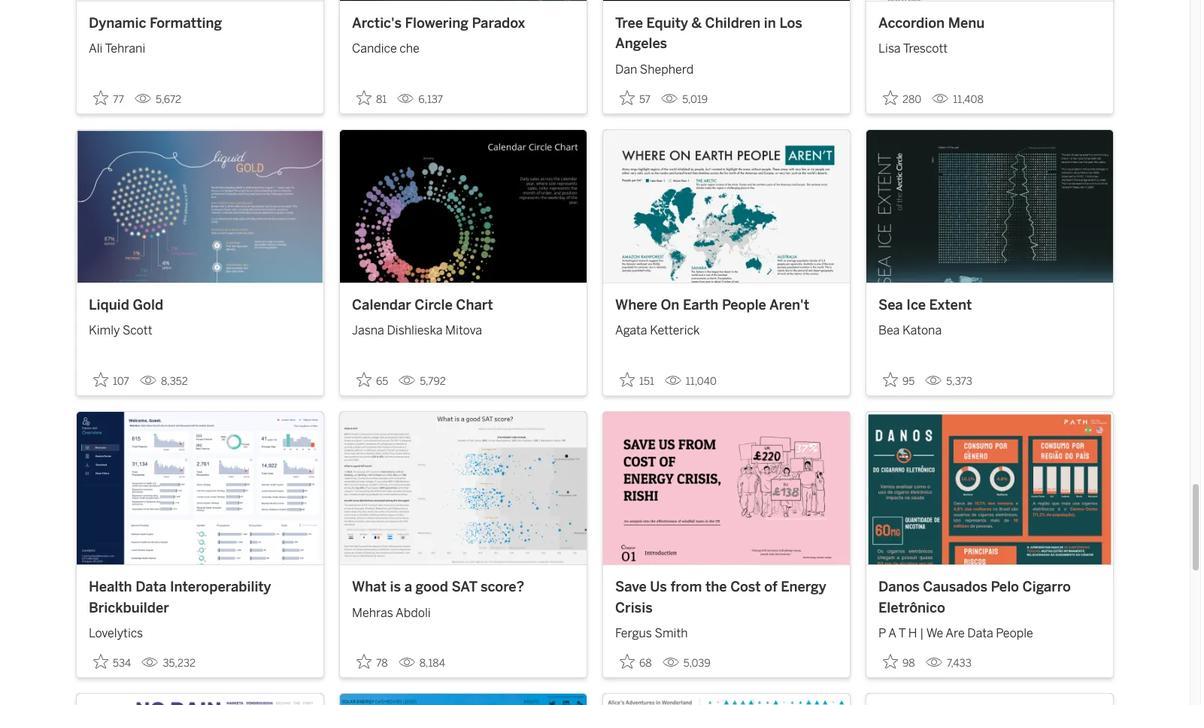 Task type: describe. For each thing, give the bounding box(es) containing it.
candice che
[[352, 41, 420, 56]]

ice
[[907, 297, 926, 314]]

ali tehrani
[[89, 41, 145, 56]]

cigarro
[[1023, 580, 1071, 596]]

workbook thumbnail image for on
[[604, 130, 850, 283]]

Add Favorite button
[[616, 86, 656, 110]]

1 horizontal spatial data
[[968, 627, 994, 641]]

jasna dishlieska mitova link
[[352, 316, 575, 340]]

68
[[640, 658, 652, 671]]

scott
[[123, 324, 152, 338]]

280
[[903, 93, 922, 106]]

formatting
[[150, 15, 222, 31]]

78
[[376, 658, 388, 671]]

kimly scott link
[[89, 316, 312, 340]]

Add Favorite button
[[879, 86, 927, 110]]

agata ketterick
[[616, 324, 700, 338]]

health data interoperability brickbuilder link
[[89, 578, 312, 620]]

35,232 views element
[[136, 652, 202, 677]]

earth
[[683, 297, 719, 314]]

pelo
[[991, 580, 1020, 596]]

calendar circle chart
[[352, 297, 493, 314]]

smith
[[655, 627, 688, 641]]

aren't
[[770, 297, 810, 314]]

what is a good sat score? link
[[352, 578, 575, 599]]

liquid gold
[[89, 297, 163, 314]]

tree equity & children in los angeles
[[616, 15, 803, 52]]

save
[[616, 580, 647, 596]]

save us from the cost of energy crisis
[[616, 580, 827, 617]]

extent
[[930, 297, 973, 314]]

workbook thumbnail image for us
[[604, 412, 850, 565]]

11,040 views element
[[659, 370, 723, 394]]

sea ice extent link
[[879, 296, 1102, 316]]

accordion menu
[[879, 15, 985, 31]]

where on earth people aren't
[[616, 297, 810, 314]]

workbook thumbnail image for ice
[[867, 130, 1114, 283]]

equity
[[647, 15, 689, 31]]

workbook thumbnail image for is
[[340, 412, 587, 565]]

add favorite button for save us from the cost of energy crisis
[[616, 650, 657, 675]]

good
[[416, 580, 448, 596]]

candice che link
[[352, 34, 575, 58]]

mehras
[[352, 606, 393, 621]]

add favorite button for what is a good sat score?
[[352, 650, 393, 675]]

&
[[692, 15, 702, 31]]

in
[[764, 15, 777, 31]]

people inside p a t h | we are data people link
[[997, 627, 1034, 641]]

danos causados pelo cigarro eletrônico link
[[879, 578, 1102, 620]]

a
[[405, 580, 412, 596]]

arctic's
[[352, 15, 402, 31]]

children
[[706, 15, 761, 31]]

people inside the where on earth people aren't link
[[722, 297, 767, 314]]

534
[[113, 658, 131, 671]]

dan shepherd link
[[616, 55, 838, 79]]

mehras abdoli link
[[352, 599, 575, 623]]

health
[[89, 580, 132, 596]]

crisis
[[616, 600, 653, 617]]

kimly
[[89, 324, 120, 338]]

where on earth people aren't link
[[616, 296, 838, 316]]

p a t h | we are data people link
[[879, 620, 1102, 644]]

eletrônico
[[879, 600, 946, 617]]

jasna dishlieska mitova
[[352, 324, 482, 338]]

tehrani
[[105, 41, 145, 56]]

bea katona
[[879, 324, 942, 338]]

energy
[[781, 580, 827, 596]]

6,137
[[419, 93, 443, 106]]

calendar
[[352, 297, 411, 314]]

the
[[706, 580, 727, 596]]

agata
[[616, 324, 648, 338]]

7,433 views element
[[920, 652, 978, 677]]

8,184
[[420, 658, 445, 671]]

from
[[671, 580, 702, 596]]

5,039
[[684, 658, 711, 671]]

add favorite button for health data interoperability brickbuilder
[[89, 650, 136, 675]]

fergus smith link
[[616, 620, 838, 644]]

what
[[352, 580, 387, 596]]

bea
[[879, 324, 900, 338]]

Add Favorite button
[[352, 86, 392, 110]]



Task type: vqa. For each thing, say whether or not it's contained in the screenshot.
flood
no



Task type: locate. For each thing, give the bounding box(es) containing it.
workbook thumbnail image for circle
[[340, 130, 587, 283]]

accordion
[[879, 15, 945, 31]]

5,019
[[683, 93, 708, 106]]

0 vertical spatial data
[[136, 580, 167, 596]]

mehras abdoli
[[352, 606, 431, 621]]

of
[[765, 580, 778, 596]]

ali
[[89, 41, 103, 56]]

0 horizontal spatial data
[[136, 580, 167, 596]]

t
[[899, 627, 906, 641]]

5,672
[[156, 93, 181, 106]]

liquid
[[89, 297, 129, 314]]

add favorite button down ali tehrani
[[89, 86, 129, 110]]

98
[[903, 658, 916, 671]]

los
[[780, 15, 803, 31]]

add favorite button for where on earth people aren't
[[616, 368, 659, 393]]

5,792 views element
[[393, 370, 452, 394]]

5,019 views element
[[656, 87, 714, 112]]

katona
[[903, 324, 942, 338]]

ketterick
[[650, 324, 700, 338]]

gold
[[133, 297, 163, 314]]

6,137 views element
[[392, 87, 449, 112]]

h
[[909, 627, 918, 641]]

11,408 views element
[[927, 87, 990, 112]]

lisa trescott link
[[879, 34, 1102, 58]]

save us from the cost of energy crisis link
[[616, 578, 838, 620]]

data up the brickbuilder
[[136, 580, 167, 596]]

11,408
[[954, 93, 984, 106]]

add favorite button containing 68
[[616, 650, 657, 675]]

chart
[[456, 297, 493, 314]]

people
[[722, 297, 767, 314], [997, 627, 1034, 641]]

agata ketterick link
[[616, 316, 838, 340]]

on
[[661, 297, 680, 314]]

107
[[113, 376, 129, 388]]

brickbuilder
[[89, 600, 169, 617]]

fergus smith
[[616, 627, 688, 641]]

fergus
[[616, 627, 652, 641]]

is
[[390, 580, 401, 596]]

flowering
[[405, 15, 469, 31]]

dynamic formatting
[[89, 15, 222, 31]]

interoperability
[[170, 580, 271, 596]]

Add Favorite button
[[352, 368, 393, 393]]

liquid gold link
[[89, 296, 312, 316]]

0 horizontal spatial people
[[722, 297, 767, 314]]

circle
[[415, 297, 453, 314]]

people down the danos causados pelo cigarro eletrônico link on the bottom
[[997, 627, 1034, 641]]

1 vertical spatial data
[[968, 627, 994, 641]]

add favorite button down the agata
[[616, 368, 659, 393]]

data inside the health data interoperability brickbuilder
[[136, 580, 167, 596]]

35,232
[[163, 658, 196, 671]]

5,373
[[947, 376, 973, 388]]

5,373 views element
[[920, 370, 979, 394]]

paradox
[[472, 15, 525, 31]]

danos
[[879, 580, 920, 596]]

Add Favorite button
[[879, 368, 920, 393]]

candice
[[352, 41, 397, 56]]

workbook thumbnail image for gold
[[77, 130, 324, 283]]

Add Favorite button
[[89, 368, 134, 393]]

Add Favorite button
[[879, 650, 920, 675]]

workbook thumbnail image for causados
[[867, 412, 1114, 565]]

77
[[113, 93, 124, 106]]

data right are
[[968, 627, 994, 641]]

1 vertical spatial people
[[997, 627, 1034, 641]]

people up agata ketterick link
[[722, 297, 767, 314]]

151
[[640, 376, 655, 388]]

5,672 views element
[[129, 87, 187, 112]]

add favorite button down mehras
[[352, 650, 393, 675]]

shepherd
[[640, 62, 694, 76]]

5,792
[[420, 376, 446, 388]]

add favorite button containing 151
[[616, 368, 659, 393]]

p a t h | we are data people
[[879, 627, 1034, 641]]

1 horizontal spatial people
[[997, 627, 1034, 641]]

arctic's flowering paradox link
[[352, 13, 575, 34]]

7,433
[[947, 658, 972, 671]]

cost
[[731, 580, 761, 596]]

8,184 views element
[[393, 652, 451, 677]]

add favorite button down lovelytics
[[89, 650, 136, 675]]

data
[[136, 580, 167, 596], [968, 627, 994, 641]]

health data interoperability brickbuilder
[[89, 580, 271, 617]]

danos causados pelo cigarro eletrônico
[[879, 580, 1071, 617]]

5,039 views element
[[657, 652, 717, 677]]

jasna
[[352, 324, 384, 338]]

dan
[[616, 62, 638, 76]]

angeles
[[616, 35, 668, 52]]

p
[[879, 627, 887, 641]]

sat
[[452, 580, 478, 596]]

add favorite button down fergus
[[616, 650, 657, 675]]

workbook thumbnail image
[[77, 130, 324, 283], [340, 130, 587, 283], [604, 130, 850, 283], [867, 130, 1114, 283], [77, 412, 324, 565], [340, 412, 587, 565], [604, 412, 850, 565], [867, 412, 1114, 565]]

8,352 views element
[[134, 370, 194, 394]]

dynamic formatting link
[[89, 13, 312, 34]]

0 vertical spatial people
[[722, 297, 767, 314]]

mitova
[[446, 324, 482, 338]]

add favorite button containing 77
[[89, 86, 129, 110]]

trescott
[[904, 41, 948, 56]]

dan shepherd
[[616, 62, 694, 76]]

65
[[376, 376, 389, 388]]

lisa
[[879, 41, 901, 56]]

we
[[927, 627, 944, 641]]

add favorite button containing 78
[[352, 650, 393, 675]]

workbook thumbnail image for data
[[77, 412, 324, 565]]

tree equity & children in los angeles link
[[616, 13, 838, 55]]

Add Favorite button
[[89, 86, 129, 110], [616, 368, 659, 393], [89, 650, 136, 675], [352, 650, 393, 675], [616, 650, 657, 675]]

lovelytics link
[[89, 620, 312, 644]]

ali tehrani link
[[89, 34, 312, 58]]

che
[[400, 41, 420, 56]]

dishlieska
[[387, 324, 443, 338]]

11,040
[[686, 376, 717, 388]]

us
[[650, 580, 667, 596]]

kimly scott
[[89, 324, 152, 338]]

add favorite button containing 534
[[89, 650, 136, 675]]

causados
[[924, 580, 988, 596]]

sea
[[879, 297, 904, 314]]

what is a good sat score?
[[352, 580, 525, 596]]

calendar circle chart link
[[352, 296, 575, 316]]



